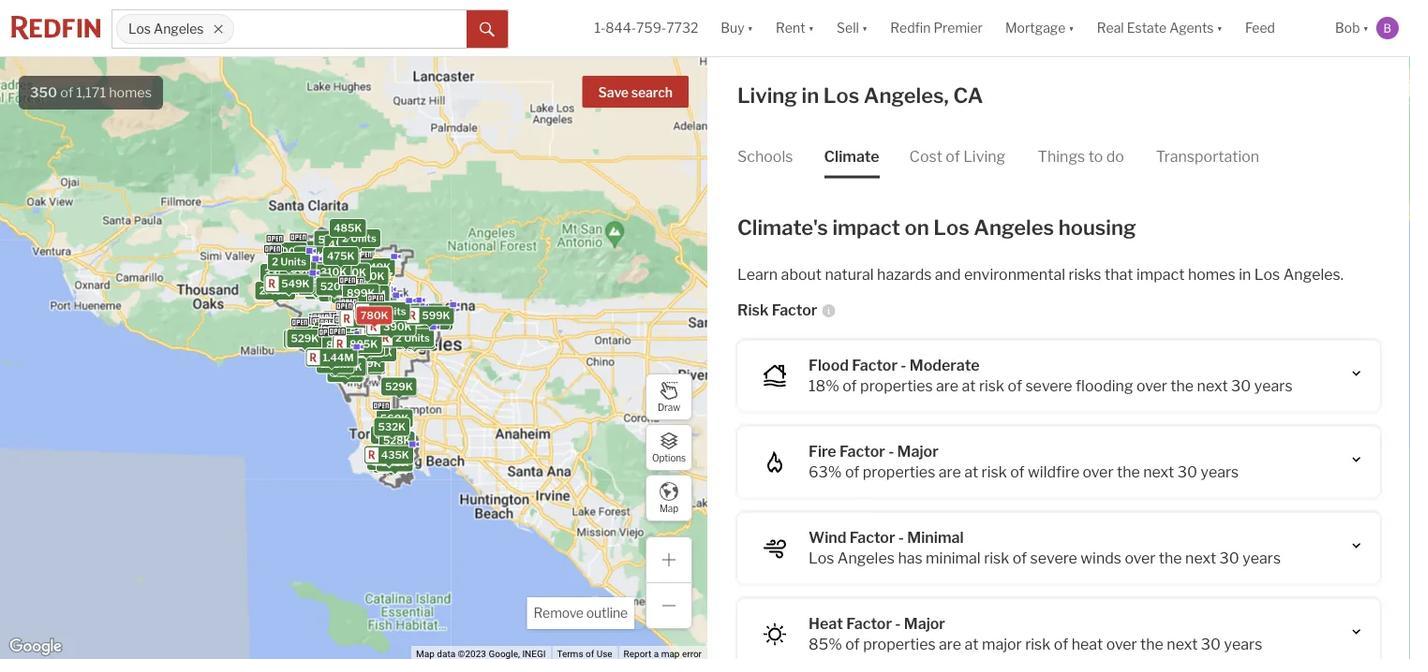Task type: locate. For each thing, give the bounding box(es) containing it.
factor down about
[[772, 301, 818, 320]]

1 vertical spatial 695k
[[321, 326, 349, 338]]

▾ right bob on the top right of page
[[1363, 20, 1369, 36]]

major up minimal
[[897, 443, 939, 461]]

1 horizontal spatial 595k
[[374, 319, 402, 331]]

over inside fire factor - major 63% of properties are at risk of wildfire over the next 30 years
[[1083, 464, 1114, 482]]

470k
[[364, 347, 392, 359]]

of inside wind factor - minimal los angeles has minimal risk of severe winds over the next 30 years
[[1013, 550, 1027, 568]]

780k
[[360, 310, 389, 322]]

1 ▾ from the left
[[748, 20, 754, 36]]

▾ inside sell ▾ dropdown button
[[862, 20, 868, 36]]

0 vertical spatial 540k
[[383, 327, 412, 339]]

1 vertical spatial 1.19m
[[374, 324, 403, 336]]

1 horizontal spatial 1.19m
[[374, 324, 403, 336]]

0 horizontal spatial homes
[[109, 84, 152, 101]]

of left wildfire
[[1011, 464, 1025, 482]]

30 inside wind factor - minimal los angeles has minimal risk of severe winds over the next 30 years
[[1220, 550, 1240, 568]]

1 horizontal spatial 849k
[[352, 323, 380, 335]]

1.15m
[[352, 311, 381, 324], [321, 358, 350, 371], [334, 362, 364, 374]]

in down rent ▾ dropdown button
[[802, 82, 819, 108]]

0 horizontal spatial 498k
[[326, 339, 354, 351]]

844-
[[606, 20, 636, 36]]

the right wildfire
[[1117, 464, 1140, 482]]

0 horizontal spatial 685k
[[330, 330, 359, 342]]

1 vertical spatial 559k
[[353, 360, 382, 372]]

properties inside heat factor - major 85% of properties are at major        risk of heat over the next 30 years
[[863, 636, 936, 654]]

- inside flood factor - moderate 18% of properties are at risk of severe flooding over the next 30 years
[[901, 357, 907, 375]]

of right 63% on the right bottom
[[845, 464, 860, 482]]

2 vertical spatial 515k
[[353, 360, 379, 372]]

500k up 365k
[[274, 245, 303, 258]]

390k
[[383, 321, 412, 333]]

the right 'winds'
[[1159, 550, 1182, 568]]

350
[[30, 84, 57, 101]]

310k
[[320, 266, 347, 278]]

things to do element
[[1038, 132, 1125, 179]]

do
[[1107, 148, 1125, 166]]

1.45m
[[350, 313, 381, 325]]

500k
[[274, 245, 303, 258], [383, 435, 412, 447]]

▾ right mortgage
[[1069, 20, 1075, 36]]

None search field
[[234, 10, 467, 48]]

349k
[[301, 279, 329, 292]]

sell ▾ button
[[837, 0, 868, 56]]

options
[[652, 453, 686, 464]]

factor inside heat factor - major 85% of properties are at major        risk of heat over the next 30 years
[[847, 615, 892, 634]]

425k
[[343, 242, 371, 254], [328, 266, 356, 278]]

over right heat
[[1107, 636, 1137, 654]]

1.23m
[[339, 328, 370, 340]]

1 vertical spatial 589k
[[375, 450, 404, 463]]

475k up 430k
[[327, 250, 355, 263]]

units
[[351, 232, 377, 245], [346, 237, 371, 249], [330, 253, 356, 265], [281, 256, 306, 268], [304, 278, 330, 290], [278, 279, 304, 291], [309, 279, 335, 291], [308, 280, 334, 292], [305, 280, 331, 292], [361, 284, 387, 296], [381, 305, 406, 318], [380, 307, 405, 319], [367, 307, 393, 319], [374, 308, 400, 320], [356, 312, 382, 324], [351, 312, 377, 324], [365, 313, 391, 325], [423, 315, 449, 328], [412, 316, 438, 328], [354, 317, 380, 330], [338, 322, 364, 334], [387, 322, 413, 334], [339, 322, 364, 334], [338, 323, 364, 335], [379, 323, 405, 335], [337, 324, 363, 336], [338, 324, 363, 336], [386, 324, 412, 336], [338, 324, 363, 336], [337, 324, 363, 336], [336, 324, 362, 337], [325, 325, 351, 337], [345, 325, 371, 337], [343, 325, 369, 338], [345, 325, 371, 338], [345, 326, 371, 338], [355, 326, 381, 338], [346, 327, 372, 340], [395, 327, 420, 340], [395, 328, 421, 340], [400, 329, 426, 341], [396, 329, 421, 341], [396, 330, 422, 343], [394, 331, 420, 343], [399, 331, 425, 343], [398, 332, 424, 344], [404, 332, 430, 344], [396, 333, 421, 345], [296, 333, 322, 345], [334, 355, 359, 368]]

outline
[[586, 606, 628, 622]]

bob ▾
[[1336, 20, 1369, 36]]

789k
[[333, 288, 360, 300]]

1.70m
[[319, 328, 350, 340]]

at for of
[[965, 636, 979, 654]]

the inside wind factor - minimal los angeles has minimal risk of severe winds over the next 30 years
[[1159, 550, 1182, 568]]

1 vertical spatial at
[[965, 464, 979, 482]]

risk inside wind factor - minimal los angeles has minimal risk of severe winds over the next 30 years
[[984, 550, 1010, 568]]

589k
[[349, 311, 377, 323], [375, 450, 404, 463]]

475k down 528k
[[371, 455, 399, 468]]

2 horizontal spatial angeles
[[974, 215, 1054, 240]]

1 vertical spatial 435k
[[381, 450, 409, 462]]

1 horizontal spatial 629k
[[384, 322, 412, 335]]

▾ for mortgage ▾
[[1069, 20, 1075, 36]]

0 vertical spatial 549k
[[281, 278, 310, 290]]

0 vertical spatial 850k
[[368, 308, 397, 320]]

1.25m
[[349, 320, 379, 332], [324, 332, 355, 344], [327, 356, 358, 368]]

1 vertical spatial properties
[[863, 464, 936, 482]]

1 vertical spatial 500k
[[383, 435, 412, 447]]

0 vertical spatial 495k
[[281, 266, 309, 278]]

1 vertical spatial 475k
[[371, 455, 399, 468]]

factor right fire in the right of the page
[[840, 443, 886, 461]]

risk inside fire factor - major 63% of properties are at risk of wildfire over the next 30 years
[[982, 464, 1007, 482]]

los down wind
[[809, 550, 835, 568]]

▾ for rent ▾
[[808, 20, 814, 36]]

at left wildfire
[[965, 464, 979, 482]]

are left major
[[939, 636, 962, 654]]

factor inside flood factor - moderate 18% of properties are at risk of severe flooding over the next 30 years
[[852, 357, 898, 375]]

1.10m
[[355, 309, 384, 322], [333, 361, 363, 373]]

are inside flood factor - moderate 18% of properties are at risk of severe flooding over the next 30 years
[[936, 377, 959, 396]]

559k down 669k
[[352, 341, 381, 353]]

factor for heat
[[847, 615, 892, 634]]

factor for fire
[[840, 443, 886, 461]]

605k
[[379, 323, 408, 335]]

google image
[[5, 635, 67, 660]]

factor for wind
[[850, 529, 896, 547]]

0 vertical spatial 1.19m
[[309, 285, 338, 297]]

2 horizontal spatial 570k
[[412, 307, 440, 319]]

in
[[802, 82, 819, 108], [1239, 266, 1252, 284]]

severe left 'winds'
[[1031, 550, 1078, 568]]

500k down the 532k in the bottom left of the page
[[383, 435, 412, 447]]

map
[[660, 504, 679, 515]]

remove los angeles image
[[213, 23, 224, 35]]

2 vertical spatial are
[[939, 636, 962, 654]]

in left angeles.
[[1239, 266, 1252, 284]]

submit search image
[[480, 22, 495, 37]]

at for severe
[[962, 377, 976, 396]]

85%
[[809, 636, 842, 654]]

0 vertical spatial homes
[[109, 84, 152, 101]]

next inside flood factor - moderate 18% of properties are at risk of severe flooding over the next 30 years
[[1197, 377, 1228, 396]]

are down moderate
[[936, 377, 959, 396]]

- for fire
[[889, 443, 894, 461]]

learn about natural hazards and environmental risks that impact homes in los angeles.
[[738, 266, 1344, 284]]

0 vertical spatial severe
[[1026, 377, 1073, 396]]

5 ▾ from the left
[[1217, 20, 1223, 36]]

850k
[[368, 308, 397, 320], [350, 324, 378, 336]]

1 horizontal spatial impact
[[1137, 266, 1185, 284]]

properties inside flood factor - moderate 18% of properties are at risk of severe flooding over the next 30 years
[[860, 377, 933, 396]]

user photo image
[[1377, 17, 1399, 39]]

0 vertical spatial 475k
[[327, 250, 355, 263]]

things
[[1038, 148, 1086, 166]]

1 vertical spatial impact
[[1137, 266, 1185, 284]]

over inside flood factor - moderate 18% of properties are at risk of severe flooding over the next 30 years
[[1137, 377, 1168, 396]]

fire factor - major 63% of properties are at risk of wildfire over the next 30 years
[[809, 443, 1239, 482]]

map button
[[646, 475, 693, 522]]

at inside fire factor - major 63% of properties are at risk of wildfire over the next 30 years
[[965, 464, 979, 482]]

540k
[[383, 327, 412, 339], [376, 450, 404, 462]]

670k
[[303, 281, 331, 293]]

factor
[[772, 301, 818, 320], [852, 357, 898, 375], [840, 443, 886, 461], [850, 529, 896, 547], [847, 615, 892, 634]]

of right 350
[[60, 84, 73, 101]]

539k
[[275, 278, 303, 290]]

risk down moderate
[[979, 377, 1005, 396]]

see
[[738, 8, 765, 26]]

0 vertical spatial major
[[897, 443, 939, 461]]

properties for heat
[[863, 636, 936, 654]]

los inside wind factor - minimal los angeles has minimal risk of severe winds over the next 30 years
[[809, 550, 835, 568]]

of inside the cost of living element
[[946, 148, 960, 166]]

- up has
[[899, 529, 904, 547]]

1 vertical spatial 498k
[[326, 339, 354, 351]]

over right 'winds'
[[1125, 550, 1156, 568]]

1.73m
[[321, 328, 352, 340]]

1 885k from the left
[[350, 339, 378, 351]]

0 vertical spatial 559k
[[352, 341, 381, 353]]

factor right flood on the right bottom of the page
[[852, 357, 898, 375]]

879k
[[377, 458, 405, 470]]

the right heat
[[1141, 636, 1164, 654]]

0 vertical spatial properties
[[860, 377, 933, 396]]

0 vertical spatial 515k
[[298, 250, 325, 262]]

1 vertical spatial 785k
[[320, 322, 347, 334]]

1 vertical spatial 485k
[[333, 287, 361, 300]]

risk right minimal
[[984, 550, 1010, 568]]

885k
[[350, 339, 378, 351], [326, 339, 355, 351]]

▾ for sell ▾
[[862, 20, 868, 36]]

▾ right sell
[[862, 20, 868, 36]]

ca
[[954, 82, 983, 108]]

risk right major
[[1025, 636, 1051, 654]]

major
[[982, 636, 1022, 654]]

cost of living
[[910, 148, 1006, 166]]

4
[[391, 329, 398, 341]]

properties right 85%
[[863, 636, 936, 654]]

factor inside fire factor - major 63% of properties are at risk of wildfire over the next 30 years
[[840, 443, 886, 461]]

2 ▾ from the left
[[808, 20, 814, 36]]

major inside heat factor - major 85% of properties are at major        risk of heat over the next 30 years
[[904, 615, 946, 634]]

los up climate "element"
[[824, 82, 860, 108]]

- inside wind factor - minimal los angeles has minimal risk of severe winds over the next 30 years
[[899, 529, 904, 547]]

3 ▾ from the left
[[862, 20, 868, 36]]

749k
[[363, 261, 391, 274], [302, 281, 330, 293], [348, 288, 376, 300]]

1.40m
[[350, 314, 381, 326], [331, 322, 363, 334]]

1 vertical spatial 515k
[[392, 331, 418, 343]]

transportation
[[1156, 148, 1260, 166]]

- for wind
[[899, 529, 904, 547]]

of right cost at right
[[946, 148, 960, 166]]

559k
[[352, 341, 381, 353], [353, 360, 382, 372]]

properties down moderate
[[860, 377, 933, 396]]

30 inside heat factor - major 85% of properties are at major        risk of heat over the next 30 years
[[1201, 636, 1221, 654]]

over right wildfire
[[1083, 464, 1114, 482]]

at down moderate
[[962, 377, 976, 396]]

1 vertical spatial 685k
[[330, 330, 359, 342]]

0 horizontal spatial 435k
[[299, 277, 327, 289]]

severe left flooding
[[1026, 377, 1073, 396]]

wind factor - minimal los angeles has minimal risk of severe winds over the next 30 years
[[809, 529, 1281, 568]]

and
[[935, 266, 961, 284]]

1.35m
[[353, 310, 384, 322], [352, 312, 383, 325], [340, 326, 371, 338], [299, 329, 330, 341], [320, 351, 351, 363]]

years inside fire factor - major 63% of properties are at risk of wildfire over the next 30 years
[[1201, 464, 1239, 482]]

759-
[[636, 20, 667, 36]]

impact right "that"
[[1137, 266, 1185, 284]]

528k
[[383, 435, 411, 447]]

the right flooding
[[1171, 377, 1194, 396]]

living right cost at right
[[964, 148, 1006, 166]]

375k
[[302, 280, 330, 292]]

595k
[[318, 234, 346, 246], [374, 319, 402, 331]]

are inside fire factor - major 63% of properties are at risk of wildfire over the next 30 years
[[939, 464, 961, 482]]

700k
[[334, 361, 362, 373]]

learn
[[738, 266, 778, 284]]

1 horizontal spatial angeles
[[838, 550, 895, 568]]

of left heat
[[1054, 636, 1069, 654]]

430k
[[328, 265, 356, 277]]

0 vertical spatial at
[[962, 377, 976, 396]]

of right 18%
[[843, 377, 857, 396]]

0 vertical spatial 435k
[[299, 277, 327, 289]]

1 horizontal spatial 515k
[[353, 360, 379, 372]]

0 vertical spatial living
[[738, 82, 798, 108]]

schools
[[738, 148, 793, 166]]

factor right heat
[[847, 615, 892, 634]]

0 vertical spatial angeles
[[154, 21, 204, 37]]

draw button
[[646, 374, 693, 421]]

next inside wind factor - minimal los angeles has minimal risk of severe winds over the next 30 years
[[1186, 550, 1217, 568]]

1 vertical spatial severe
[[1031, 550, 1078, 568]]

are inside heat factor - major 85% of properties are at major        risk of heat over the next 30 years
[[939, 636, 962, 654]]

4 ▾ from the left
[[1069, 20, 1075, 36]]

740k
[[327, 279, 355, 291], [364, 301, 392, 313]]

feed button
[[1234, 0, 1324, 56]]

risks
[[1069, 266, 1102, 284]]

1 vertical spatial 520k
[[361, 308, 389, 320]]

are up minimal
[[939, 464, 961, 482]]

-
[[901, 357, 907, 375], [889, 443, 894, 461], [899, 529, 904, 547], [895, 615, 901, 634]]

map region
[[0, 0, 931, 660]]

0 horizontal spatial 515k
[[298, 250, 325, 262]]

769k
[[333, 366, 361, 379]]

redfin premier button
[[879, 0, 994, 56]]

angeles down wind
[[838, 550, 895, 568]]

2 horizontal spatial 515k
[[392, 331, 418, 343]]

minimal
[[926, 550, 981, 568]]

1 vertical spatial 740k
[[364, 301, 392, 313]]

1 vertical spatial 540k
[[376, 450, 404, 462]]

los right on
[[934, 215, 970, 240]]

0 vertical spatial are
[[936, 377, 959, 396]]

▾ right agents
[[1217, 20, 1223, 36]]

- inside heat factor - major 85% of properties are at major        risk of heat over the next 30 years
[[895, 615, 901, 634]]

860k
[[291, 333, 320, 345]]

- right fire in the right of the page
[[889, 443, 894, 461]]

living up schools element
[[738, 82, 798, 108]]

1 vertical spatial homes
[[1188, 266, 1236, 284]]

1 horizontal spatial 490k
[[363, 316, 391, 328]]

major down has
[[904, 615, 946, 634]]

728k
[[334, 287, 361, 299]]

homes
[[109, 84, 152, 101], [1188, 266, 1236, 284]]

0 vertical spatial 485k
[[334, 222, 362, 234]]

real
[[1097, 20, 1124, 36]]

properties inside fire factor - major 63% of properties are at risk of wildfire over the next 30 years
[[863, 464, 936, 482]]

years
[[1255, 377, 1293, 396], [1201, 464, 1239, 482], [1243, 550, 1281, 568], [1224, 636, 1263, 654]]

559k down 470k
[[353, 360, 382, 372]]

next inside heat factor - major 85% of properties are at major        risk of heat over the next 30 years
[[1167, 636, 1198, 654]]

1 vertical spatial are
[[939, 464, 961, 482]]

0 horizontal spatial 500k
[[274, 245, 303, 258]]

major inside fire factor - major 63% of properties are at risk of wildfire over the next 30 years
[[897, 443, 939, 461]]

799k
[[388, 305, 416, 317]]

- inside fire factor - major 63% of properties are at risk of wildfire over the next 30 years
[[889, 443, 894, 461]]

0 vertical spatial 595k
[[318, 234, 346, 246]]

real estate agents ▾
[[1097, 20, 1223, 36]]

at inside flood factor - moderate 18% of properties are at risk of severe flooding over the next 30 years
[[962, 377, 976, 396]]

properties right 63% on the right bottom
[[863, 464, 936, 482]]

0 vertical spatial 545k
[[320, 260, 349, 272]]

impact up natural
[[833, 215, 901, 240]]

angeles left remove los angeles image
[[154, 21, 204, 37]]

▾ inside mortgage ▾ dropdown button
[[1069, 20, 1075, 36]]

1.90m
[[348, 320, 379, 332], [333, 321, 364, 333], [333, 323, 364, 335], [334, 325, 366, 337]]

2 vertical spatial at
[[965, 636, 979, 654]]

0 vertical spatial 498k
[[363, 310, 391, 322]]

1 vertical spatial living
[[964, 148, 1006, 166]]

factor right wind
[[850, 529, 896, 547]]

- down has
[[895, 615, 901, 634]]

at inside heat factor - major 85% of properties are at major        risk of heat over the next 30 years
[[965, 636, 979, 654]]

0 horizontal spatial 629k
[[297, 244, 325, 256]]

major
[[897, 443, 939, 461], [904, 615, 946, 634]]

are for wildfire
[[939, 464, 961, 482]]

0 horizontal spatial 475k
[[327, 250, 355, 263]]

0 vertical spatial 500k
[[274, 245, 303, 258]]

save search
[[598, 85, 673, 101]]

0 vertical spatial 685k
[[361, 307, 390, 319]]

0 vertical spatial 815k
[[354, 310, 381, 322]]

449k
[[397, 329, 425, 342]]

homes right "that"
[[1188, 266, 1236, 284]]

469k
[[284, 265, 313, 278]]

490k
[[270, 272, 299, 285], [363, 316, 391, 328]]

over right flooding
[[1137, 377, 1168, 396]]

▾ right rent
[[808, 20, 814, 36]]

1 vertical spatial in
[[1239, 266, 1252, 284]]

2 vertical spatial angeles
[[838, 550, 895, 568]]

520k
[[320, 281, 348, 293], [361, 308, 389, 320]]

properties for fire
[[863, 464, 936, 482]]

homes right 1,171
[[109, 84, 152, 101]]

▾ inside buy ▾ dropdown button
[[748, 20, 754, 36]]

▾ for buy ▾
[[748, 20, 754, 36]]

1 horizontal spatial living
[[964, 148, 1006, 166]]

the
[[1171, 377, 1194, 396], [1117, 464, 1140, 482], [1159, 550, 1182, 568], [1141, 636, 1164, 654]]

at left major
[[965, 636, 979, 654]]

- left moderate
[[901, 357, 907, 375]]

of right minimal
[[1013, 550, 1027, 568]]

0 vertical spatial 1.10m
[[355, 309, 384, 322]]

6 ▾ from the left
[[1363, 20, 1369, 36]]

on
[[905, 215, 929, 240]]

▾ inside rent ▾ dropdown button
[[808, 20, 814, 36]]

▾ right buy
[[748, 20, 754, 36]]

risk left wildfire
[[982, 464, 1007, 482]]

620k
[[353, 312, 381, 325]]

angeles
[[154, 21, 204, 37], [974, 215, 1054, 240], [838, 550, 895, 568]]

angeles up environmental
[[974, 215, 1054, 240]]

factor inside wind factor - minimal los angeles has minimal risk of severe winds over the next 30 years
[[850, 529, 896, 547]]

0 vertical spatial 849k
[[301, 280, 330, 292]]



Task type: describe. For each thing, give the bounding box(es) containing it.
0 horizontal spatial 595k
[[318, 234, 346, 246]]

1 horizontal spatial 500k
[[383, 435, 412, 447]]

cost
[[910, 148, 943, 166]]

climate
[[824, 148, 880, 166]]

sell ▾
[[837, 20, 868, 36]]

1 horizontal spatial 520k
[[361, 308, 389, 320]]

350 of 1,171 homes
[[30, 84, 152, 101]]

draw
[[658, 402, 680, 414]]

575k
[[280, 256, 307, 268]]

0 horizontal spatial 549k
[[281, 278, 310, 290]]

of up fire factor - major 63% of properties are at risk of wildfire over the next 30 years
[[1008, 377, 1022, 396]]

350k
[[324, 254, 353, 267]]

factor for risk
[[772, 301, 818, 320]]

to
[[1089, 148, 1103, 166]]

1-
[[595, 20, 606, 36]]

0 vertical spatial 425k
[[343, 242, 371, 254]]

1.03m
[[336, 330, 367, 342]]

1 vertical spatial 1.10m
[[333, 361, 363, 373]]

1.07m
[[356, 294, 386, 306]]

severe inside flood factor - moderate 18% of properties are at risk of severe flooding over the next 30 years
[[1026, 377, 1073, 396]]

1,171
[[76, 84, 106, 101]]

0 vertical spatial 589k
[[349, 311, 377, 323]]

angeles inside wind factor - minimal los angeles has minimal risk of severe winds over the next 30 years
[[838, 550, 895, 568]]

3.50m
[[398, 335, 431, 347]]

30 inside flood factor - moderate 18% of properties are at risk of severe flooding over the next 30 years
[[1232, 377, 1251, 396]]

560k
[[380, 413, 409, 425]]

838k
[[321, 281, 349, 293]]

1 horizontal spatial homes
[[1188, 266, 1236, 284]]

years inside wind factor - minimal los angeles has minimal risk of severe winds over the next 30 years
[[1243, 550, 1281, 568]]

5
[[334, 325, 341, 338]]

1 vertical spatial angeles
[[974, 215, 1054, 240]]

660k
[[394, 326, 423, 338]]

remove
[[534, 606, 584, 622]]

climate's
[[738, 215, 828, 240]]

479k
[[322, 266, 350, 278]]

wind
[[809, 529, 847, 547]]

2 vertical spatial 545k
[[324, 334, 352, 346]]

properties for flood
[[860, 377, 933, 396]]

800k
[[351, 314, 380, 326]]

1 horizontal spatial 435k
[[381, 450, 409, 462]]

factor for flood
[[852, 357, 898, 375]]

0 horizontal spatial 490k
[[270, 272, 299, 285]]

340k
[[338, 267, 367, 279]]

450k
[[329, 239, 357, 251]]

400k
[[284, 264, 313, 276]]

home
[[808, 8, 848, 26]]

risk factor
[[738, 301, 818, 320]]

angeles.
[[1284, 266, 1344, 284]]

over inside wind factor - minimal los angeles has minimal risk of severe winds over the next 30 years
[[1125, 550, 1156, 568]]

7732
[[667, 20, 699, 36]]

775k
[[365, 346, 392, 358]]

los left remove los angeles image
[[128, 21, 151, 37]]

675k
[[331, 366, 359, 379]]

heat
[[809, 615, 843, 634]]

1 horizontal spatial 740k
[[364, 301, 392, 313]]

819k
[[356, 288, 382, 300]]

1 vertical spatial 849k
[[352, 323, 380, 335]]

of right 85%
[[846, 636, 860, 654]]

feed
[[1246, 20, 1276, 36]]

redfin premier
[[891, 20, 983, 36]]

1.28m
[[290, 333, 320, 345]]

0 vertical spatial 520k
[[320, 281, 348, 293]]

- for heat
[[895, 615, 901, 634]]

30 inside fire factor - major 63% of properties are at risk of wildfire over the next 30 years
[[1178, 464, 1198, 482]]

- for flood
[[901, 357, 907, 375]]

2 885k from the left
[[326, 339, 355, 351]]

0 vertical spatial 785k
[[295, 276, 323, 288]]

1 vertical spatial 545k
[[343, 281, 371, 293]]

mortgage ▾ button
[[1006, 0, 1075, 56]]

419k
[[353, 290, 380, 302]]

transportation element
[[1156, 132, 1260, 179]]

1 vertical spatial 549k
[[383, 323, 412, 335]]

next inside fire factor - major 63% of properties are at risk of wildfire over the next 30 years
[[1144, 464, 1175, 482]]

399k
[[324, 266, 352, 278]]

rent ▾ button
[[765, 0, 826, 56]]

▾ inside real estate agents ▾ link
[[1217, 20, 1223, 36]]

751k
[[353, 290, 379, 302]]

975k
[[320, 324, 348, 336]]

600k
[[292, 272, 320, 284]]

1 horizontal spatial 498k
[[363, 310, 391, 322]]

1 vertical spatial 425k
[[328, 266, 356, 278]]

1 vertical spatial 629k
[[384, 322, 412, 335]]

climate element
[[824, 132, 880, 179]]

cost of living element
[[910, 132, 1006, 179]]

rent ▾
[[776, 20, 814, 36]]

1 vertical spatial 495k
[[300, 280, 328, 292]]

years inside flood factor - moderate 18% of properties are at risk of severe flooding over the next 30 years
[[1255, 377, 1293, 396]]

1 vertical spatial 529k
[[291, 333, 319, 345]]

buy ▾ button
[[710, 0, 765, 56]]

severe inside wind factor - minimal los angeles has minimal risk of severe winds over the next 30 years
[[1031, 550, 1078, 568]]

0 vertical spatial 695k
[[302, 280, 331, 292]]

major for risk
[[897, 443, 939, 461]]

1 horizontal spatial 570k
[[373, 308, 401, 320]]

2 vertical spatial 529k
[[385, 381, 413, 393]]

0 horizontal spatial 1.19m
[[309, 285, 338, 297]]

580k
[[373, 321, 402, 334]]

that
[[1105, 266, 1134, 284]]

1 vertical spatial 850k
[[350, 324, 378, 336]]

the inside flood factor - moderate 18% of properties are at risk of severe flooding over the next 30 years
[[1171, 377, 1194, 396]]

buy
[[721, 20, 745, 36]]

440k
[[283, 264, 312, 276]]

1 vertical spatial 490k
[[363, 316, 391, 328]]

guides
[[901, 8, 948, 26]]

over inside heat factor - major 85% of properties are at major        risk of heat over the next 30 years
[[1107, 636, 1137, 654]]

are for of
[[939, 636, 962, 654]]

0 vertical spatial 529k
[[368, 316, 396, 329]]

525k
[[345, 285, 373, 298]]

968k
[[330, 336, 358, 348]]

0 horizontal spatial impact
[[833, 215, 901, 240]]

risk inside flood factor - moderate 18% of properties are at risk of severe flooding over the next 30 years
[[979, 377, 1005, 396]]

1 horizontal spatial in
[[1239, 266, 1252, 284]]

530k
[[297, 276, 326, 288]]

premier
[[934, 20, 983, 36]]

options button
[[646, 425, 693, 471]]

63%
[[809, 464, 842, 482]]

bob
[[1336, 20, 1360, 36]]

major for major
[[904, 615, 946, 634]]

at for wildfire
[[965, 464, 979, 482]]

0 horizontal spatial angeles
[[154, 21, 204, 37]]

1.44m
[[323, 352, 354, 364]]

schools element
[[738, 132, 793, 179]]

mortgage ▾
[[1006, 20, 1075, 36]]

532k
[[378, 421, 406, 433]]

hazards
[[877, 266, 932, 284]]

mortgage ▾ button
[[994, 0, 1086, 56]]

0 horizontal spatial 849k
[[301, 280, 330, 292]]

are for severe
[[936, 377, 959, 396]]

risk inside heat factor - major 85% of properties are at major        risk of heat over the next 30 years
[[1025, 636, 1051, 654]]

wildfire
[[1028, 464, 1080, 482]]

1 vertical spatial 815k
[[330, 324, 356, 336]]

395k
[[283, 263, 311, 275]]

heat
[[1072, 636, 1103, 654]]

0 vertical spatial 499k
[[374, 322, 402, 334]]

335k
[[264, 267, 292, 279]]

has
[[898, 550, 923, 568]]

0 horizontal spatial 570k
[[332, 287, 360, 300]]

999k
[[324, 330, 352, 343]]

years inside heat factor - major 85% of properties are at major        risk of heat over the next 30 years
[[1224, 636, 1263, 654]]

460k
[[322, 272, 351, 285]]

the inside fire factor - major 63% of properties are at risk of wildfire over the next 30 years
[[1117, 464, 1140, 482]]

2.90m
[[328, 325, 361, 337]]

1 vertical spatial 499k
[[353, 358, 381, 370]]

buy ▾ button
[[721, 0, 754, 56]]

things to do
[[1038, 148, 1125, 166]]

865k
[[271, 274, 300, 286]]

los left angeles.
[[1255, 266, 1280, 284]]

▾ for bob ▾
[[1363, 20, 1369, 36]]

the inside heat factor - major 85% of properties are at major        risk of heat over the next 30 years
[[1141, 636, 1164, 654]]

0 vertical spatial in
[[802, 82, 819, 108]]

0 vertical spatial 629k
[[297, 244, 325, 256]]

1-844-759-7732 link
[[595, 20, 699, 36]]

remove outline
[[534, 606, 628, 622]]

flooding
[[1076, 377, 1134, 396]]

save search button
[[583, 76, 689, 108]]

2.40m
[[315, 330, 348, 342]]

0 horizontal spatial 740k
[[327, 279, 355, 291]]



Task type: vqa. For each thing, say whether or not it's contained in the screenshot.
latest
no



